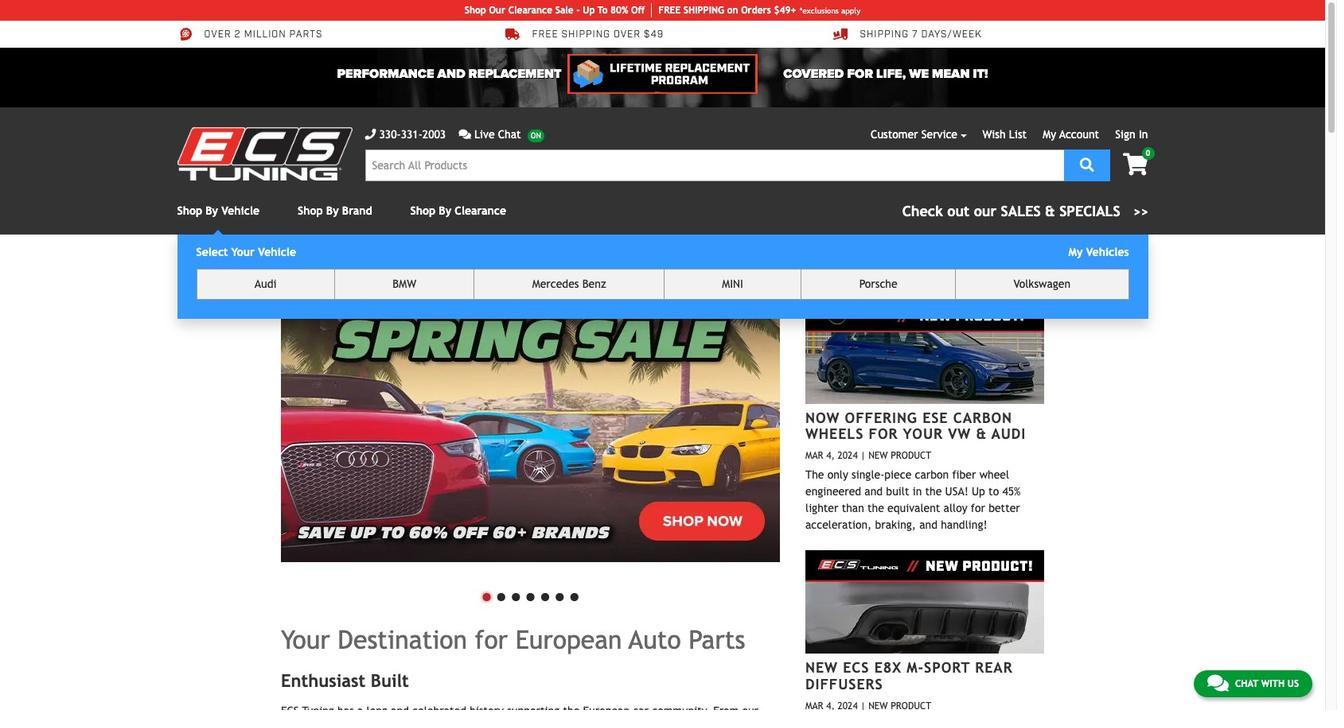 Task type: locate. For each thing, give the bounding box(es) containing it.
0 horizontal spatial for
[[475, 625, 508, 655]]

all
[[1025, 280, 1037, 289]]

7 • from the left
[[567, 580, 582, 612]]

0 link
[[1111, 147, 1155, 178]]

0 horizontal spatial up
[[583, 5, 595, 16]]

shop left brand
[[298, 205, 323, 217]]

vehicle up select your vehicle
[[222, 205, 260, 217]]

your up 'product'
[[903, 426, 943, 443]]

than
[[842, 503, 864, 515]]

shop up select
[[177, 205, 202, 217]]

0 vertical spatial for
[[971, 503, 986, 515]]

0 horizontal spatial new
[[806, 660, 838, 677]]

0 horizontal spatial ecs
[[843, 660, 870, 677]]

vw
[[948, 426, 971, 443]]

benz
[[582, 278, 606, 291]]

& inside 'link'
[[1045, 203, 1055, 220]]

1 vertical spatial clearance
[[455, 205, 506, 217]]

service
[[922, 128, 958, 141]]

1 horizontal spatial for
[[971, 503, 986, 515]]

shop by clearance link
[[410, 205, 506, 217]]

1 horizontal spatial audi
[[992, 426, 1026, 443]]

wish list link
[[983, 128, 1027, 141]]

single-
[[852, 469, 885, 482]]

by for vehicle
[[206, 205, 218, 217]]

vehicle for select your vehicle
[[258, 246, 296, 259]]

up
[[583, 5, 595, 16], [972, 486, 985, 499]]

1 horizontal spatial my
[[1069, 246, 1083, 259]]

by down 2003
[[439, 205, 452, 217]]

by left brand
[[326, 205, 339, 217]]

0 horizontal spatial audi
[[255, 278, 277, 291]]

and down single-
[[865, 486, 883, 499]]

destination
[[338, 625, 467, 655]]

0
[[1146, 149, 1151, 158]]

my vehicles link
[[1069, 246, 1129, 259]]

our
[[489, 5, 506, 16]]

0 horizontal spatial &
[[976, 426, 987, 443]]

1 horizontal spatial &
[[1045, 203, 1055, 220]]

my account
[[1043, 128, 1099, 141]]

0 vertical spatial the
[[925, 486, 942, 499]]

live chat link
[[459, 127, 544, 143]]

0 vertical spatial up
[[583, 5, 595, 16]]

clearance up free
[[508, 5, 553, 16]]

the right in
[[925, 486, 942, 499]]

the right than
[[868, 503, 884, 515]]

ecs
[[883, 273, 915, 294], [843, 660, 870, 677]]

0 vertical spatial chat
[[498, 128, 521, 141]]

1 horizontal spatial new
[[869, 451, 888, 462]]

1 horizontal spatial your
[[281, 625, 330, 655]]

1 vertical spatial and
[[920, 519, 938, 532]]

5 • from the left
[[538, 580, 553, 612]]

by for brand
[[326, 205, 339, 217]]

new
[[869, 451, 888, 462], [806, 660, 838, 677]]

up left to
[[972, 486, 985, 499]]

offering
[[845, 410, 918, 427]]

up inside mar 4, 2024 | new product the only single-piece carbon fiber wheel engineered and built in the usa! up to 45% lighter than the equivalent alloy for better acceleration, braking, and handling!
[[972, 486, 985, 499]]

4,
[[826, 451, 835, 462]]

1 vertical spatial your
[[903, 426, 943, 443]]

& right the sales at right
[[1045, 203, 1055, 220]]

your inside now offering ese carbon wheels for your vw & audi
[[903, 426, 943, 443]]

in
[[913, 486, 922, 499]]

1 horizontal spatial up
[[972, 486, 985, 499]]

for
[[847, 66, 873, 82]]

for up handling!
[[971, 503, 986, 515]]

your right select
[[231, 246, 255, 259]]

0 vertical spatial ecs
[[883, 273, 915, 294]]

to
[[989, 486, 999, 499]]

braking,
[[875, 519, 916, 532]]

audi down select your vehicle
[[255, 278, 277, 291]]

ecs left e8x
[[843, 660, 870, 677]]

& inside now offering ese carbon wheels for your vw & audi
[[976, 426, 987, 443]]

my
[[1043, 128, 1057, 141], [1069, 246, 1083, 259]]

6 • from the left
[[553, 580, 567, 612]]

$49
[[644, 29, 664, 41]]

mercedes
[[532, 278, 579, 291]]

mar
[[806, 451, 824, 462]]

sale
[[555, 5, 574, 16]]

0 vertical spatial audi
[[255, 278, 277, 291]]

my left account
[[1043, 128, 1057, 141]]

view all
[[1001, 280, 1037, 289]]

orders
[[741, 5, 771, 16]]

your
[[231, 246, 255, 259], [903, 426, 943, 443], [281, 625, 330, 655]]

1 horizontal spatial by
[[326, 205, 339, 217]]

by
[[206, 205, 218, 217], [326, 205, 339, 217], [439, 205, 452, 217]]

product
[[891, 451, 932, 462]]

clearance for our
[[508, 5, 553, 16]]

1 vertical spatial vehicle
[[258, 246, 296, 259]]

clearance down live
[[455, 205, 506, 217]]

$49+
[[774, 5, 797, 16]]

days/week
[[921, 29, 982, 41]]

now
[[806, 410, 840, 427]]

chat left with on the right bottom of the page
[[1235, 679, 1259, 690]]

clearance
[[508, 5, 553, 16], [455, 205, 506, 217]]

live chat
[[474, 128, 521, 141]]

330-331-2003
[[379, 128, 446, 141]]

with
[[1261, 679, 1285, 690]]

1 horizontal spatial the
[[925, 486, 942, 499]]

mean
[[932, 66, 970, 82]]

comments image
[[1208, 674, 1229, 693]]

330-
[[379, 128, 401, 141]]

audi up wheel
[[992, 426, 1026, 443]]

1 by from the left
[[206, 205, 218, 217]]

piece
[[885, 469, 912, 482]]

1 horizontal spatial chat
[[1235, 679, 1259, 690]]

0 vertical spatial &
[[1045, 203, 1055, 220]]

*exclusions
[[800, 6, 839, 15]]

new left e8x
[[806, 660, 838, 677]]

0 vertical spatial and
[[865, 486, 883, 499]]

shipping 7 days/week link
[[833, 27, 982, 41]]

for
[[971, 503, 986, 515], [475, 625, 508, 655]]

shop right brand
[[410, 205, 436, 217]]

1 vertical spatial audi
[[992, 426, 1026, 443]]

0 vertical spatial clearance
[[508, 5, 553, 16]]

shop our clearance sale - up to 80% off link
[[465, 3, 652, 18]]

select your vehicle
[[196, 246, 296, 259]]

equivalent
[[888, 503, 940, 515]]

free shipping over $49
[[532, 29, 664, 41]]

chat right live
[[498, 128, 521, 141]]

shop for shop by brand
[[298, 205, 323, 217]]

now offering ese carbon wheels for your vw & audi image
[[806, 301, 1044, 404]]

your up "enthusiast"
[[281, 625, 330, 655]]

performance
[[337, 66, 434, 82]]

0 horizontal spatial my
[[1043, 128, 1057, 141]]

my for my vehicles
[[1069, 246, 1083, 259]]

1 vertical spatial ecs
[[843, 660, 870, 677]]

1 vertical spatial the
[[868, 503, 884, 515]]

auto
[[629, 625, 681, 655]]

0 horizontal spatial the
[[868, 503, 884, 515]]

0 horizontal spatial your
[[231, 246, 255, 259]]

2 horizontal spatial your
[[903, 426, 943, 443]]

and down the equivalent
[[920, 519, 938, 532]]

shipping
[[860, 29, 909, 41]]

the
[[925, 486, 942, 499], [868, 503, 884, 515]]

for down the • • • • • • •
[[475, 625, 508, 655]]

2 horizontal spatial by
[[439, 205, 452, 217]]

1 vertical spatial &
[[976, 426, 987, 443]]

ecs left news
[[883, 273, 915, 294]]

by for clearance
[[439, 205, 452, 217]]

replacement
[[469, 66, 562, 82]]

fiber
[[952, 469, 976, 482]]

1 vertical spatial my
[[1069, 246, 1083, 259]]

ese
[[923, 410, 949, 427]]

sport
[[924, 660, 971, 677]]

2 by from the left
[[326, 205, 339, 217]]

1 horizontal spatial and
[[920, 519, 938, 532]]

new ecs e8x m-sport rear diffusers
[[806, 660, 1013, 693]]

my left vehicles
[[1069, 246, 1083, 259]]

0 vertical spatial my
[[1043, 128, 1057, 141]]

1 vertical spatial up
[[972, 486, 985, 499]]

performance and replacement
[[337, 66, 562, 82]]

shop by brand
[[298, 205, 372, 217]]

1 horizontal spatial clearance
[[508, 5, 553, 16]]

0 horizontal spatial by
[[206, 205, 218, 217]]

live
[[474, 128, 495, 141]]

enthusiast
[[281, 671, 366, 692]]

over 2 million parts link
[[177, 27, 323, 41]]

shop by brand link
[[298, 205, 372, 217]]

ecs tuning image
[[177, 127, 352, 181]]

free ship ping on orders $49+ *exclusions apply
[[659, 5, 861, 16]]

new right |
[[869, 451, 888, 462]]

sales & specials link
[[903, 201, 1148, 222]]

0 vertical spatial vehicle
[[222, 205, 260, 217]]

parts
[[689, 625, 745, 655]]

shop left our
[[465, 5, 486, 16]]

1 vertical spatial new
[[806, 660, 838, 677]]

it!
[[973, 66, 988, 82]]

& right vw
[[976, 426, 987, 443]]

alloy
[[944, 503, 968, 515]]

0 horizontal spatial clearance
[[455, 205, 506, 217]]

for inside mar 4, 2024 | new product the only single-piece carbon fiber wheel engineered and built in the usa! up to 45% lighter than the equivalent alloy for better acceleration, braking, and handling!
[[971, 503, 986, 515]]

0 vertical spatial new
[[869, 451, 888, 462]]

up right the "-"
[[583, 5, 595, 16]]

2 vertical spatial your
[[281, 625, 330, 655]]

&
[[1045, 203, 1055, 220], [976, 426, 987, 443]]

new inside new ecs e8x m-sport rear diffusers
[[806, 660, 838, 677]]

1 • from the left
[[479, 580, 494, 612]]

3 by from the left
[[439, 205, 452, 217]]

by up select
[[206, 205, 218, 217]]

vehicle right select
[[258, 246, 296, 259]]

1 horizontal spatial ecs
[[883, 273, 915, 294]]



Task type: describe. For each thing, give the bounding box(es) containing it.
generic - ecs spring sale image
[[281, 273, 780, 563]]

handling!
[[941, 519, 988, 532]]

|
[[861, 451, 866, 462]]

list
[[1009, 128, 1027, 141]]

*exclusions apply link
[[800, 4, 861, 16]]

over
[[204, 29, 231, 41]]

built
[[371, 671, 409, 692]]

ecs news
[[883, 273, 968, 294]]

my for my account
[[1043, 128, 1057, 141]]

audi inside now offering ese carbon wheels for your vw & audi
[[992, 426, 1026, 443]]

over 2 million parts
[[204, 29, 323, 41]]

331-
[[401, 128, 423, 141]]

mar 4, 2024 | new product the only single-piece carbon fiber wheel engineered and built in the usa! up to 45% lighter than the equivalent alloy for better acceleration, braking, and handling!
[[806, 451, 1021, 532]]

life,
[[877, 66, 906, 82]]

ping
[[703, 5, 724, 16]]

free
[[532, 29, 559, 41]]

brand
[[342, 205, 372, 217]]

2024
[[838, 451, 858, 462]]

your destination for european auto parts
[[281, 625, 745, 655]]

0 vertical spatial your
[[231, 246, 255, 259]]

new inside mar 4, 2024 | new product the only single-piece carbon fiber wheel engineered and built in the usa! up to 45% lighter than the equivalent alloy for better acceleration, braking, and handling!
[[869, 451, 888, 462]]

e8x
[[875, 660, 902, 677]]

porsche
[[860, 278, 898, 291]]

80%
[[611, 5, 628, 16]]

my account link
[[1043, 128, 1099, 141]]

0 horizontal spatial and
[[865, 486, 883, 499]]

us
[[1288, 679, 1299, 690]]

customer service
[[871, 128, 958, 141]]

1 vertical spatial for
[[475, 625, 508, 655]]

shop for shop our clearance sale - up to 80% off
[[465, 5, 486, 16]]

7
[[912, 29, 918, 41]]

2
[[235, 29, 241, 41]]

sales & specials
[[1001, 203, 1121, 220]]

the
[[806, 469, 824, 482]]

new ecs e8x m-sport rear diffusers image
[[806, 551, 1044, 655]]

customer service button
[[871, 127, 967, 143]]

million
[[244, 29, 286, 41]]

mercedes benz
[[532, 278, 606, 291]]

chat with us
[[1235, 679, 1299, 690]]

wish
[[983, 128, 1006, 141]]

for
[[869, 426, 898, 443]]

lifetime replacement program banner image
[[568, 54, 758, 94]]

volkswagen
[[1014, 278, 1071, 291]]

diffusers
[[806, 676, 883, 693]]

parts
[[289, 29, 323, 41]]

phone image
[[365, 129, 376, 140]]

sign in
[[1116, 128, 1148, 141]]

2 • from the left
[[494, 580, 509, 612]]

shop by clearance
[[410, 205, 506, 217]]

now offering ese carbon wheels for your vw & audi link
[[806, 410, 1026, 443]]

and
[[438, 66, 466, 82]]

bmw
[[393, 278, 416, 291]]

ecs inside new ecs e8x m-sport rear diffusers
[[843, 660, 870, 677]]

-
[[577, 5, 580, 16]]

45%
[[1003, 486, 1021, 499]]

chat with us link
[[1194, 671, 1313, 698]]

comments image
[[459, 129, 471, 140]]

select
[[196, 246, 228, 259]]

m-
[[907, 660, 924, 677]]

shop by vehicle link
[[177, 205, 260, 217]]

shop by vehicle
[[177, 205, 260, 217]]

sales
[[1001, 203, 1041, 220]]

we
[[909, 66, 929, 82]]

shop for shop by vehicle
[[177, 205, 202, 217]]

shopping cart image
[[1123, 154, 1148, 176]]

0 horizontal spatial chat
[[498, 128, 521, 141]]

vehicle for shop by vehicle
[[222, 205, 260, 217]]

wish list
[[983, 128, 1027, 141]]

shop our clearance sale - up to 80% off
[[465, 5, 645, 16]]

enthusiast built
[[281, 671, 409, 692]]

shipping 7 days/week
[[860, 29, 982, 41]]

sign in link
[[1116, 128, 1148, 141]]

rear
[[975, 660, 1013, 677]]

view
[[1001, 280, 1022, 289]]

wheels
[[806, 426, 864, 443]]

news
[[921, 273, 968, 294]]

Search text field
[[365, 150, 1064, 182]]

on
[[727, 5, 738, 16]]

carbon
[[915, 469, 949, 482]]

covered for life, we mean it!
[[784, 66, 988, 82]]

search image
[[1080, 157, 1094, 172]]

• • • • • • •
[[479, 580, 582, 612]]

customer
[[871, 128, 918, 141]]

over
[[614, 29, 641, 41]]

account
[[1060, 128, 1099, 141]]

clearance for by
[[455, 205, 506, 217]]

1 vertical spatial chat
[[1235, 679, 1259, 690]]

ship
[[684, 5, 703, 16]]

in
[[1139, 128, 1148, 141]]

330-331-2003 link
[[365, 127, 446, 143]]

3 • from the left
[[509, 580, 523, 612]]

shop for shop by clearance
[[410, 205, 436, 217]]

only
[[828, 469, 848, 482]]

new ecs e8x m-sport rear diffusers link
[[806, 660, 1013, 693]]

4 • from the left
[[523, 580, 538, 612]]



Task type: vqa. For each thing, say whether or not it's contained in the screenshot.
IT!
yes



